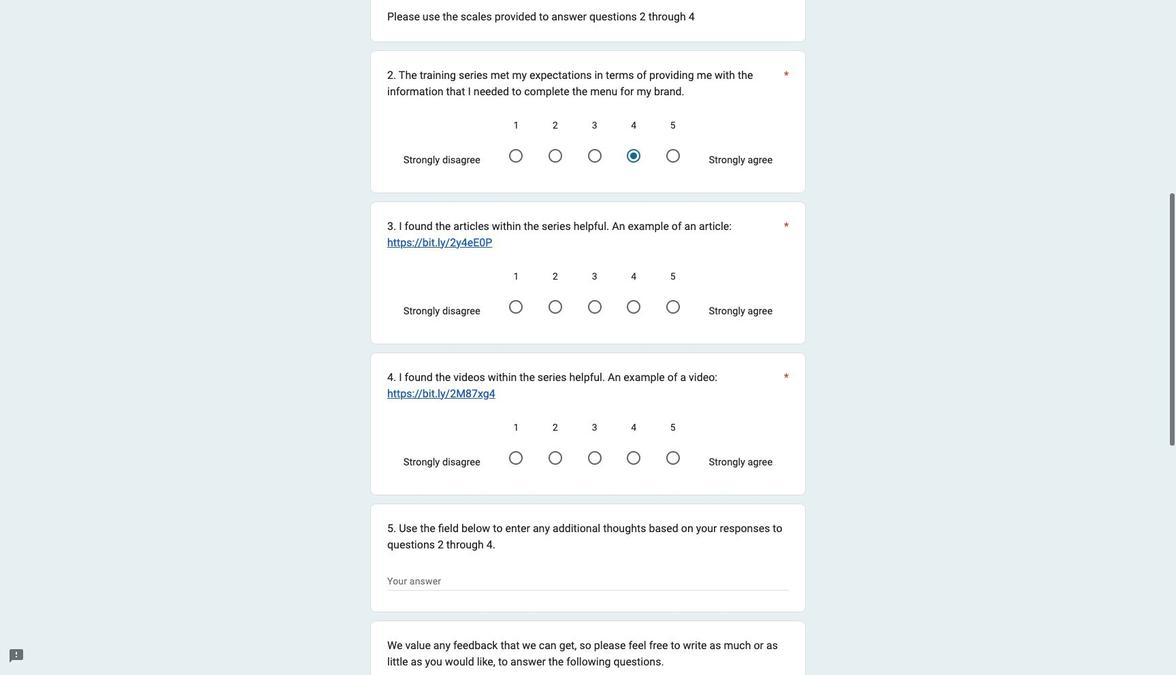 Task type: vqa. For each thing, say whether or not it's contained in the screenshot.
'►' associated with I mage
no



Task type: locate. For each thing, give the bounding box(es) containing it.
2 image inside radio
[[549, 300, 562, 314]]

3 image right 2 image
[[588, 451, 602, 465]]

1 heading from the top
[[387, 9, 789, 25]]

5 radio
[[660, 293, 687, 320]]

3 image for third required question element from the top of the page's the 4 "radio"
[[588, 451, 602, 465]]

2 image left 3 icon
[[549, 149, 562, 162]]

1 5 radio from the top
[[660, 142, 687, 169]]

2 heading from the top
[[387, 67, 789, 100]]

1 2 radio from the top
[[542, 142, 569, 169]]

0 vertical spatial list item
[[370, 0, 806, 42]]

1 radio for third required question element from the top of the page's the 4 "radio"
[[503, 444, 530, 472]]

2 1 image from the top
[[509, 300, 523, 314]]

0 vertical spatial 4 radio
[[620, 142, 648, 169]]

2 image
[[549, 451, 562, 465]]

1 image inside option
[[509, 300, 523, 314]]

1 vertical spatial 1 radio
[[503, 444, 530, 472]]

0 vertical spatial 4 image
[[631, 152, 637, 159]]

1 vertical spatial 5 image
[[666, 451, 680, 465]]

2 5 image from the top
[[666, 451, 680, 465]]

1 required question element from the top
[[781, 67, 789, 100]]

1 1 radio from the top
[[503, 142, 530, 169]]

2 3 image from the top
[[588, 451, 602, 465]]

1 1 image from the top
[[509, 149, 523, 162]]

3 image
[[588, 149, 602, 162]]

2 1 radio from the top
[[503, 444, 530, 472]]

0 vertical spatial 3 image
[[588, 300, 602, 314]]

1 vertical spatial 1 image
[[509, 300, 523, 314]]

3 required question element from the top
[[781, 369, 789, 402]]

1 radio
[[503, 293, 530, 320]]

2 4 radio from the top
[[620, 293, 648, 320]]

2 2 radio from the top
[[542, 444, 569, 472]]

1 3 radio from the top
[[581, 142, 608, 169]]

0 vertical spatial 3 radio
[[581, 142, 608, 169]]

1 vertical spatial list item
[[370, 621, 806, 675]]

report a problem to google image
[[8, 648, 25, 664]]

3 image
[[588, 300, 602, 314], [588, 451, 602, 465]]

0 vertical spatial 5 radio
[[660, 142, 687, 169]]

0 vertical spatial 5 image
[[666, 300, 680, 314]]

1 vertical spatial 3 radio
[[581, 444, 608, 472]]

1 image
[[509, 149, 523, 162], [509, 300, 523, 314], [509, 451, 523, 465]]

None text field
[[387, 574, 789, 590]]

0 vertical spatial 1 radio
[[503, 142, 530, 169]]

1 radio for the 4 "radio" corresponding to first required question element
[[503, 142, 530, 169]]

0 vertical spatial 1 image
[[509, 149, 523, 162]]

2 2 image from the top
[[549, 300, 562, 314]]

1 5 image from the top
[[666, 300, 680, 314]]

4 radio for first required question element
[[620, 142, 648, 169]]

3 radio
[[581, 142, 608, 169], [581, 444, 608, 472]]

1 vertical spatial 3 image
[[588, 451, 602, 465]]

0 vertical spatial 2 image
[[549, 149, 562, 162]]

2 radio
[[542, 142, 569, 169], [542, 444, 569, 472]]

2 5 radio from the top
[[660, 444, 687, 472]]

4 radio
[[620, 142, 648, 169], [620, 293, 648, 320], [620, 444, 648, 472]]

1 image for 1 option
[[509, 300, 523, 314]]

2 3 radio from the top
[[581, 444, 608, 472]]

1 vertical spatial required question element
[[781, 218, 789, 251]]

1 2 image from the top
[[549, 149, 562, 162]]

3 image inside option
[[588, 300, 602, 314]]

1 vertical spatial 4 radio
[[620, 293, 648, 320]]

1 3 image from the top
[[588, 300, 602, 314]]

required question element
[[781, 67, 789, 100], [781, 218, 789, 251], [781, 369, 789, 402]]

2 vertical spatial 4 radio
[[620, 444, 648, 472]]

1 vertical spatial 2 image
[[549, 300, 562, 314]]

5 radio
[[660, 142, 687, 169], [660, 444, 687, 472]]

0 vertical spatial 2 radio
[[542, 142, 569, 169]]

list item
[[370, 0, 806, 42], [370, 621, 806, 675]]

2 vertical spatial required question element
[[781, 369, 789, 402]]

2 image right 1 option
[[549, 300, 562, 314]]

1 radio
[[503, 142, 530, 169], [503, 444, 530, 472]]

3 image left 4 icon
[[588, 300, 602, 314]]

2 image
[[549, 149, 562, 162], [549, 300, 562, 314]]

5 image
[[666, 300, 680, 314], [666, 451, 680, 465]]

4 heading from the top
[[387, 369, 789, 402]]

1 vertical spatial 2 radio
[[542, 444, 569, 472]]

4 image
[[631, 152, 637, 159], [627, 451, 641, 465]]

1 vertical spatial 5 radio
[[660, 444, 687, 472]]

2 vertical spatial 1 image
[[509, 451, 523, 465]]

4 image for the 4 "radio" corresponding to first required question element
[[631, 152, 637, 159]]

1 vertical spatial 4 image
[[627, 451, 641, 465]]

5 heading from the top
[[387, 638, 789, 670]]

0 vertical spatial required question element
[[781, 67, 789, 100]]

3 4 radio from the top
[[620, 444, 648, 472]]

heading
[[387, 9, 789, 25], [387, 67, 789, 100], [387, 218, 789, 251], [387, 369, 789, 402], [387, 638, 789, 670]]

5 image inside radio
[[666, 300, 680, 314]]

1 4 radio from the top
[[620, 142, 648, 169]]

4 image for third required question element from the top of the page's the 4 "radio"
[[627, 451, 641, 465]]

3 1 image from the top
[[509, 451, 523, 465]]

2 image for 1 radio associated with the 4 "radio" corresponding to first required question element
[[549, 149, 562, 162]]



Task type: describe. For each thing, give the bounding box(es) containing it.
2 radio
[[542, 293, 569, 320]]

3 radio for the 4 "radio" corresponding to first required question element
[[581, 142, 608, 169]]

3 image for the 4 "radio" related to second required question element from the bottom of the page
[[588, 300, 602, 314]]

2 radio for 1 radio associated with the 4 "radio" corresponding to first required question element
[[542, 142, 569, 169]]

3 radio
[[581, 293, 608, 320]]

5 image
[[666, 149, 680, 162]]

4 radio for second required question element from the bottom of the page
[[620, 293, 648, 320]]

5 radio for third required question element from the top of the page's the 4 "radio"
[[660, 444, 687, 472]]

2 required question element from the top
[[781, 218, 789, 251]]

5 radio for the 4 "radio" corresponding to first required question element
[[660, 142, 687, 169]]

3 heading from the top
[[387, 218, 789, 251]]

1 image for 1 radio associated with the 4 "radio" corresponding to first required question element
[[509, 149, 523, 162]]

2 image for 1 option
[[549, 300, 562, 314]]

1 image for 1 radio related to third required question element from the top of the page's the 4 "radio"
[[509, 451, 523, 465]]

3 radio for third required question element from the top of the page's the 4 "radio"
[[581, 444, 608, 472]]

2 radio for 1 radio related to third required question element from the top of the page's the 4 "radio"
[[542, 444, 569, 472]]

5 image for the 4 "radio" related to second required question element from the bottom of the page
[[666, 300, 680, 314]]

4 image
[[627, 300, 641, 314]]

2 list item from the top
[[370, 621, 806, 675]]

1 list item from the top
[[370, 0, 806, 42]]

5 image for third required question element from the top of the page's the 4 "radio"
[[666, 451, 680, 465]]

4 radio for third required question element from the top of the page
[[620, 444, 648, 472]]



